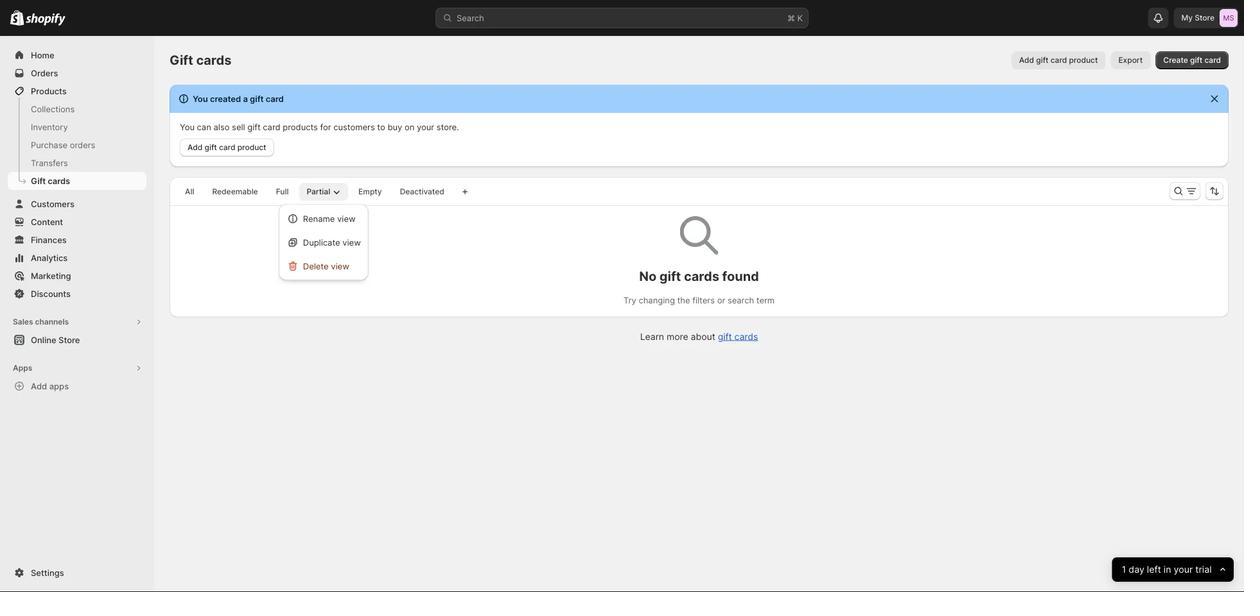 Task type: locate. For each thing, give the bounding box(es) containing it.
orders link
[[8, 64, 146, 82]]

1 vertical spatial you
[[180, 122, 195, 132]]

1 day left in your trial button
[[1112, 558, 1234, 583]]

view
[[337, 214, 356, 224], [343, 238, 361, 248], [331, 261, 349, 271]]

redeemable link
[[205, 183, 266, 201]]

marketing
[[31, 271, 71, 281]]

you
[[193, 94, 208, 104], [180, 122, 195, 132]]

products
[[31, 86, 67, 96]]

purchase orders link
[[8, 136, 146, 154]]

1 horizontal spatial store
[[1195, 13, 1215, 22]]

0 vertical spatial you
[[193, 94, 208, 104]]

view right delete
[[331, 261, 349, 271]]

collections
[[31, 104, 75, 114]]

no
[[639, 269, 657, 284]]

0 vertical spatial store
[[1195, 13, 1215, 22]]

cards up filters
[[684, 269, 719, 284]]

product left export
[[1069, 56, 1098, 65]]

cards up created
[[196, 52, 232, 68]]

gift
[[170, 52, 193, 68], [31, 176, 46, 186]]

learn
[[640, 331, 664, 342]]

store for online store
[[58, 335, 80, 345]]

1 vertical spatial your
[[1174, 565, 1193, 576]]

0 vertical spatial your
[[417, 122, 434, 132]]

card
[[1051, 56, 1067, 65], [1205, 56, 1221, 65], [266, 94, 284, 104], [263, 122, 280, 132], [219, 143, 235, 152]]

empty search results image
[[680, 216, 718, 255]]

analytics link
[[8, 249, 146, 267]]

product for rightmost 'add gift card product' link
[[1069, 56, 1098, 65]]

card for leftmost 'add gift card product' link
[[219, 143, 235, 152]]

apps
[[13, 364, 32, 373]]

learn more about gift cards
[[640, 331, 758, 342]]

1 vertical spatial gift cards
[[31, 176, 70, 186]]

gift cards down transfers
[[31, 176, 70, 186]]

0 vertical spatial view
[[337, 214, 356, 224]]

home
[[31, 50, 54, 60]]

0 vertical spatial add gift card product link
[[1012, 51, 1106, 69]]

customers
[[333, 122, 375, 132]]

your right in
[[1174, 565, 1193, 576]]

1 vertical spatial product
[[237, 143, 266, 152]]

export button
[[1111, 51, 1151, 69]]

view right the rename
[[337, 214, 356, 224]]

0 horizontal spatial gift
[[31, 176, 46, 186]]

can
[[197, 122, 211, 132]]

rename
[[303, 214, 335, 224]]

1 horizontal spatial your
[[1174, 565, 1193, 576]]

your right on
[[417, 122, 434, 132]]

1 vertical spatial add gift card product
[[188, 143, 266, 152]]

1 horizontal spatial add gift card product
[[1019, 56, 1098, 65]]

0 vertical spatial add
[[1019, 56, 1034, 65]]

to
[[377, 122, 385, 132]]

apps button
[[8, 360, 146, 378]]

all link
[[177, 183, 202, 201]]

store
[[1195, 13, 1215, 22], [58, 335, 80, 345]]

2 vertical spatial add
[[31, 382, 47, 392]]

1 vertical spatial store
[[58, 335, 80, 345]]

no gift cards found
[[639, 269, 759, 284]]

gift
[[1036, 56, 1049, 65], [1190, 56, 1203, 65], [250, 94, 264, 104], [247, 122, 261, 132], [205, 143, 217, 152], [660, 269, 681, 284], [718, 331, 732, 342]]

1 vertical spatial view
[[343, 238, 361, 248]]

also
[[214, 122, 230, 132]]

1 horizontal spatial product
[[1069, 56, 1098, 65]]

menu containing rename view
[[283, 208, 365, 277]]

1 horizontal spatial gift
[[170, 52, 193, 68]]

cards
[[196, 52, 232, 68], [48, 176, 70, 186], [684, 269, 719, 284], [735, 331, 758, 342]]

orders
[[70, 140, 95, 150]]

discounts link
[[8, 285, 146, 303]]

0 vertical spatial gift cards
[[170, 52, 232, 68]]

store down sales channels button
[[58, 335, 80, 345]]

0 horizontal spatial add
[[31, 382, 47, 392]]

cards down transfers
[[48, 176, 70, 186]]

product
[[1069, 56, 1098, 65], [237, 143, 266, 152]]

add for rightmost 'add gift card product' link
[[1019, 56, 1034, 65]]

all
[[185, 187, 194, 197]]

0 vertical spatial add gift card product
[[1019, 56, 1098, 65]]

about
[[691, 331, 715, 342]]

gift cards
[[170, 52, 232, 68], [31, 176, 70, 186]]

sales channels button
[[8, 313, 146, 331]]

partial button
[[299, 183, 348, 201]]

menu
[[283, 208, 365, 277]]

0 horizontal spatial product
[[237, 143, 266, 152]]

view for delete view
[[331, 261, 349, 271]]

content
[[31, 217, 63, 227]]

analytics
[[31, 253, 68, 263]]

1 vertical spatial add gift card product link
[[180, 139, 274, 157]]

delete view
[[303, 261, 349, 271]]

1 horizontal spatial shopify image
[[26, 13, 66, 26]]

purchase orders
[[31, 140, 95, 150]]

create
[[1164, 56, 1188, 65]]

in
[[1164, 565, 1172, 576]]

2 vertical spatial view
[[331, 261, 349, 271]]

empty
[[359, 187, 382, 197]]

store inside online store link
[[58, 335, 80, 345]]

gift cards up created
[[170, 52, 232, 68]]

you for you can also sell gift card products for customers to buy on your store.
[[180, 122, 195, 132]]

tab list
[[175, 182, 455, 201]]

inventory link
[[8, 118, 146, 136]]

try
[[624, 296, 636, 306]]

add apps button
[[8, 378, 146, 396]]

view for duplicate view
[[343, 238, 361, 248]]

transfers
[[31, 158, 68, 168]]

you left created
[[193, 94, 208, 104]]

found
[[722, 269, 759, 284]]

duplicate
[[303, 238, 340, 248]]

you left can
[[180, 122, 195, 132]]

my store image
[[1220, 9, 1238, 27]]

sales channels
[[13, 318, 69, 327]]

search
[[457, 13, 484, 23]]

0 vertical spatial product
[[1069, 56, 1098, 65]]

view right duplicate
[[343, 238, 361, 248]]

0 horizontal spatial shopify image
[[10, 10, 24, 26]]

a
[[243, 94, 248, 104]]

2 horizontal spatial add
[[1019, 56, 1034, 65]]

delete
[[303, 261, 329, 271]]

add inside button
[[31, 382, 47, 392]]

add for leftmost 'add gift card product' link
[[188, 143, 203, 152]]

product down sell
[[237, 143, 266, 152]]

store right my
[[1195, 13, 1215, 22]]

view inside "button"
[[337, 214, 356, 224]]

shopify image
[[10, 10, 24, 26], [26, 13, 66, 26]]

1 horizontal spatial add
[[188, 143, 203, 152]]

0 horizontal spatial store
[[58, 335, 80, 345]]

delete view button
[[283, 256, 365, 277]]

1 vertical spatial add
[[188, 143, 203, 152]]



Task type: describe. For each thing, give the bounding box(es) containing it.
channels
[[35, 318, 69, 327]]

day
[[1129, 565, 1145, 576]]

⌘ k
[[788, 13, 803, 23]]

rename view
[[303, 214, 356, 224]]

store.
[[437, 122, 459, 132]]

full link
[[268, 183, 296, 201]]

1 day left in your trial
[[1122, 565, 1212, 576]]

your inside 'dropdown button'
[[1174, 565, 1193, 576]]

purchase
[[31, 140, 67, 150]]

online store button
[[0, 331, 154, 349]]

created
[[210, 94, 241, 104]]

more
[[667, 331, 688, 342]]

search
[[728, 296, 754, 306]]

left
[[1147, 565, 1161, 576]]

on
[[405, 122, 415, 132]]

apps
[[49, 382, 69, 392]]

duplicate view button
[[283, 232, 365, 253]]

tab list containing all
[[175, 182, 455, 201]]

0 vertical spatial gift
[[170, 52, 193, 68]]

finances
[[31, 235, 67, 245]]

⌘
[[788, 13, 795, 23]]

product for leftmost 'add gift card product' link
[[237, 143, 266, 152]]

1 vertical spatial gift
[[31, 176, 46, 186]]

1 horizontal spatial gift cards
[[170, 52, 232, 68]]

partial
[[307, 187, 330, 197]]

products
[[283, 122, 318, 132]]

k
[[798, 13, 803, 23]]

or
[[717, 296, 725, 306]]

marketing link
[[8, 267, 146, 285]]

customers link
[[8, 195, 146, 213]]

term
[[757, 296, 775, 306]]

transfers link
[[8, 154, 146, 172]]

settings
[[31, 568, 64, 578]]

add apps
[[31, 382, 69, 392]]

gift cards link
[[718, 331, 758, 342]]

my
[[1182, 13, 1193, 22]]

create gift card link
[[1156, 51, 1229, 69]]

rename view button
[[283, 208, 365, 229]]

card for create gift card link
[[1205, 56, 1221, 65]]

content link
[[8, 213, 146, 231]]

finances link
[[8, 231, 146, 249]]

online
[[31, 335, 56, 345]]

online store link
[[8, 331, 146, 349]]

1 horizontal spatial add gift card product link
[[1012, 51, 1106, 69]]

you for you created a gift card
[[193, 94, 208, 104]]

customers
[[31, 199, 74, 209]]

full
[[276, 187, 289, 197]]

0 horizontal spatial add gift card product link
[[180, 139, 274, 157]]

buy
[[388, 122, 402, 132]]

you created a gift card
[[193, 94, 284, 104]]

filters
[[693, 296, 715, 306]]

inventory
[[31, 122, 68, 132]]

for
[[320, 122, 331, 132]]

0 horizontal spatial gift cards
[[31, 176, 70, 186]]

export
[[1119, 56, 1143, 65]]

card for rightmost 'add gift card product' link
[[1051, 56, 1067, 65]]

cards down 'search'
[[735, 331, 758, 342]]

deactivated link
[[392, 183, 452, 201]]

online store
[[31, 335, 80, 345]]

sales
[[13, 318, 33, 327]]

you can also sell gift card products for customers to buy on your store.
[[180, 122, 459, 132]]

trial
[[1196, 565, 1212, 576]]

sell
[[232, 122, 245, 132]]

home link
[[8, 46, 146, 64]]

my store
[[1182, 13, 1215, 22]]

orders
[[31, 68, 58, 78]]

gift cards link
[[8, 172, 146, 190]]

redeemable
[[212, 187, 258, 197]]

duplicate view
[[303, 238, 361, 248]]

the
[[677, 296, 690, 306]]

products link
[[8, 82, 146, 100]]

0 horizontal spatial add gift card product
[[188, 143, 266, 152]]

create gift card
[[1164, 56, 1221, 65]]

store for my store
[[1195, 13, 1215, 22]]

changing
[[639, 296, 675, 306]]

view for rename view
[[337, 214, 356, 224]]

collections link
[[8, 100, 146, 118]]

settings link
[[8, 565, 146, 583]]

0 horizontal spatial your
[[417, 122, 434, 132]]

empty link
[[351, 183, 390, 201]]

deactivated
[[400, 187, 444, 197]]



Task type: vqa. For each thing, say whether or not it's contained in the screenshot.
the My
yes



